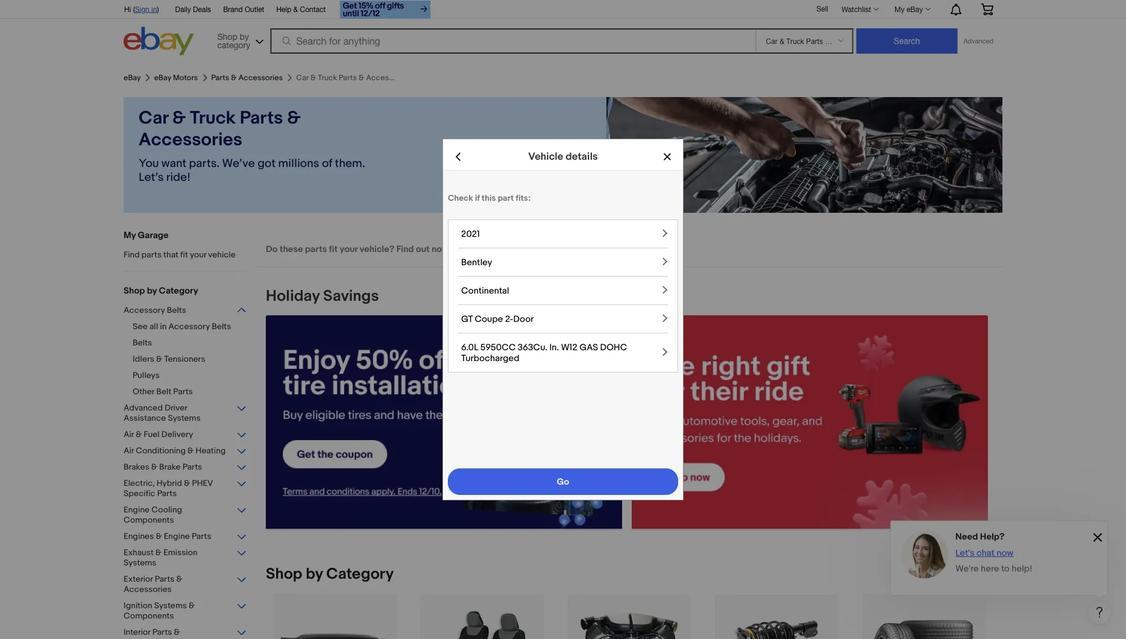 Task type: vqa. For each thing, say whether or not it's contained in the screenshot.
pet
no



Task type: describe. For each thing, give the bounding box(es) containing it.
0 vertical spatial shop by category
[[124, 285, 198, 296]]

fit for parts
[[329, 244, 338, 254]]

help!
[[1012, 563, 1033, 574]]

1 horizontal spatial belts
[[167, 305, 186, 315]]

do
[[266, 244, 278, 254]]

them.
[[335, 156, 365, 171]]

car
[[139, 107, 168, 129]]

gas
[[580, 342, 598, 353]]

)
[[157, 5, 159, 13]]

ebay link
[[124, 73, 141, 82]]

advanced
[[964, 37, 994, 45]]

1 horizontal spatial by
[[306, 565, 323, 584]]

0 horizontal spatial accessory
[[124, 305, 165, 315]]

2 vertical spatial belts
[[133, 338, 152, 348]]

5950cc
[[481, 342, 516, 353]]

we're
[[956, 563, 979, 574]]

363cu.
[[518, 342, 548, 353]]

in.
[[550, 342, 559, 353]]

motors
[[173, 73, 198, 82]]

daily
[[175, 5, 191, 13]]

enter
[[555, 237, 576, 248]]

coupe
[[475, 314, 503, 325]]

enter vehicle info
[[555, 237, 625, 248]]

account navigation
[[118, 0, 1003, 20]]

alert dialog containing need help?
[[891, 521, 1108, 596]]

hi
[[124, 5, 131, 13]]

chevron right image inside continental button
[[661, 285, 669, 296]]

my for my ebay
[[895, 5, 905, 13]]

sell link
[[811, 4, 834, 13]]

here
[[981, 563, 1000, 574]]

vehicle?
[[360, 244, 395, 254]]

accessory belts see all in accessory belts belts idlers & tensioners pulleys other belt parts
[[124, 305, 231, 397]]

0 horizontal spatial category
[[159, 285, 198, 296]]

banner containing sell
[[118, 0, 1003, 58]]

idlers
[[133, 354, 154, 364]]

parts inside car & truck parts & accessories you want parts. we've got millions of them. let's ride!
[[240, 107, 283, 129]]

chevron right image for door
[[661, 314, 669, 325]]

bentley button
[[458, 249, 669, 277]]

let's
[[956, 548, 975, 559]]

enjoy 50% off tire installation image
[[266, 315, 622, 529]]

gt coupe 2-door button
[[458, 305, 669, 334]]

belt
[[156, 387, 171, 397]]

deals
[[193, 5, 211, 13]]

out
[[416, 244, 430, 254]]

your shopping cart image
[[980, 3, 994, 15]]

watchlist link
[[835, 2, 885, 16]]

help, opens dialogs image
[[1094, 606, 1106, 618]]

contact
[[300, 5, 326, 13]]

idlers & tensioners link
[[133, 354, 256, 365]]

continental button
[[458, 277, 669, 305]]

2021
[[461, 229, 480, 240]]

0 vertical spatial accessories
[[238, 73, 283, 82]]

you
[[139, 156, 159, 171]]

pulleys link
[[133, 370, 256, 382]]

continental
[[461, 285, 509, 296]]

vehicle details document
[[443, 139, 683, 531]]

daily deals link
[[175, 3, 211, 16]]

let's chat now button
[[956, 548, 1088, 559]]

& inside the accessory belts see all in accessory belts belts idlers & tensioners pulleys other belt parts
[[156, 354, 162, 364]]

ebay for ebay
[[124, 73, 141, 82]]

daily deals
[[175, 5, 211, 13]]

1 horizontal spatial category
[[326, 565, 394, 584]]

outlet
[[245, 5, 264, 13]]

now
[[997, 548, 1014, 559]]

help & contact link
[[276, 3, 326, 16]]

1 vertical spatial vehicle
[[208, 250, 236, 260]]

6.0l 5950cc 363cu. in. w12 gas dohc turbocharged
[[461, 342, 627, 364]]

your for vehicle
[[190, 250, 206, 260]]

ebay motors
[[154, 73, 198, 82]]

brand outlet
[[223, 5, 264, 13]]

ebay for ebay motors
[[154, 73, 171, 82]]

my for my garage
[[124, 230, 136, 241]]

6.0l
[[461, 342, 478, 353]]

2021 button
[[458, 220, 669, 249]]

gt coupe 2-door
[[461, 314, 534, 325]]

chevron right image for 2021
[[661, 229, 669, 240]]

parts & accessories link
[[211, 73, 283, 82]]

& up millions
[[287, 107, 301, 129]]

turbocharged
[[461, 353, 520, 364]]

part
[[498, 193, 514, 203]]

check if this part fits:
[[448, 193, 531, 203]]

& for car
[[172, 107, 186, 129]]

my ebay
[[895, 5, 923, 13]]

car & truck parts & accessories you want parts. we've got millions of them. let's ride!
[[139, 107, 365, 185]]

accessory belts button
[[124, 305, 247, 317]]

help
[[276, 5, 291, 13]]



Task type: locate. For each thing, give the bounding box(es) containing it.
(
[[133, 5, 135, 13]]

chevron right image
[[661, 229, 669, 240], [661, 257, 669, 268]]

None text field
[[632, 315, 988, 530]]

go
[[557, 476, 569, 487]]

alert dialog
[[891, 521, 1108, 596]]

millions
[[278, 156, 319, 171]]

fit right the that
[[180, 250, 188, 260]]

0 horizontal spatial shop by category
[[124, 285, 198, 296]]

other
[[133, 387, 154, 397]]

vehicle
[[528, 150, 563, 163]]

& for parts
[[231, 73, 237, 82]]

got
[[258, 156, 276, 171]]

watchlist
[[842, 5, 871, 13]]

3 chevron right image from the top
[[661, 347, 669, 358]]

1 horizontal spatial shop by category
[[266, 565, 394, 584]]

ebay left ebay motors
[[124, 73, 141, 82]]

belts up 'see all in accessory belts' link
[[167, 305, 186, 315]]

ebay motors link
[[154, 73, 198, 82]]

hi ( sign in )
[[124, 5, 159, 13]]

see
[[133, 321, 148, 332]]

2 vertical spatial chevron right image
[[661, 347, 669, 358]]

& for help
[[293, 5, 298, 13]]

go button
[[448, 469, 678, 495]]

my garage
[[124, 230, 169, 241]]

1 horizontal spatial in
[[160, 321, 167, 332]]

chevron right image inside the 2021 button
[[661, 229, 669, 240]]

1 chevron right image from the top
[[661, 285, 669, 296]]

1 vertical spatial in
[[160, 321, 167, 332]]

chevron right image
[[661, 285, 669, 296], [661, 314, 669, 325], [661, 347, 669, 358]]

dohc
[[600, 342, 627, 353]]

1 horizontal spatial parts
[[211, 73, 229, 82]]

& right idlers
[[156, 354, 162, 364]]

0 horizontal spatial your
[[190, 250, 206, 260]]

1 horizontal spatial your
[[340, 244, 358, 254]]

other belt parts link
[[133, 387, 256, 398]]

sell
[[817, 4, 829, 13]]

0 vertical spatial parts
[[211, 73, 229, 82]]

2 chevron right image from the top
[[661, 314, 669, 325]]

parts right motors
[[211, 73, 229, 82]]

1 horizontal spatial fit
[[329, 244, 338, 254]]

1 vertical spatial chevron right image
[[661, 314, 669, 325]]

1 vertical spatial accessory
[[169, 321, 210, 332]]

door
[[513, 314, 534, 325]]

w12
[[561, 342, 578, 353]]

that
[[163, 250, 178, 260]]

accessories
[[238, 73, 283, 82], [139, 129, 242, 151]]

advanced link
[[958, 29, 1000, 53]]

0 horizontal spatial belts
[[133, 338, 152, 348]]

2 horizontal spatial parts
[[240, 107, 283, 129]]

1 vertical spatial parts
[[240, 107, 283, 129]]

0 horizontal spatial shop
[[124, 285, 145, 296]]

2 horizontal spatial ebay
[[907, 5, 923, 13]]

fit right these
[[329, 244, 338, 254]]

parts down the "parts & accessories" link
[[240, 107, 283, 129]]

& right car
[[172, 107, 186, 129]]

0 vertical spatial chevron right image
[[661, 229, 669, 240]]

savings
[[323, 287, 379, 305]]

see all in accessory belts link
[[133, 321, 256, 333]]

1 horizontal spatial parts
[[305, 244, 327, 254]]

vehicle details banner
[[443, 139, 683, 174]]

0 vertical spatial shop
[[124, 285, 145, 296]]

your left 'vehicle?'
[[340, 244, 358, 254]]

brand outlet link
[[223, 3, 264, 16]]

chat
[[977, 548, 995, 559]]

pulleys
[[133, 370, 160, 380]]

0 vertical spatial category
[[159, 285, 198, 296]]

belts link
[[133, 338, 256, 349]]

ebay inside "my ebay" link
[[907, 5, 923, 13]]

brand
[[223, 5, 243, 13]]

we've
[[222, 156, 255, 171]]

parts inside the accessory belts see all in accessory belts belts idlers & tensioners pulleys other belt parts
[[173, 387, 193, 397]]

help?
[[980, 531, 1005, 542]]

1 vertical spatial belts
[[212, 321, 231, 332]]

find left out
[[397, 244, 414, 254]]

0 vertical spatial by
[[147, 285, 157, 296]]

if
[[475, 193, 480, 203]]

1 vertical spatial by
[[306, 565, 323, 584]]

chevron right image for in.
[[661, 347, 669, 358]]

chevron right image inside gt coupe 2-door button
[[661, 314, 669, 325]]

& right help
[[293, 5, 298, 13]]

chevron right image inside 6.0l 5950cc 363cu. in. w12 gas dohc turbocharged button
[[661, 347, 669, 358]]

do these parts fit your vehicle? find out now.
[[266, 244, 450, 254]]

0 horizontal spatial vehicle
[[208, 250, 236, 260]]

6.0l 5950cc 363cu. in. w12 gas dohc turbocharged button
[[458, 334, 669, 372]]

0 horizontal spatial ebay
[[124, 73, 141, 82]]

info
[[610, 237, 625, 248]]

0 horizontal spatial parts
[[173, 387, 193, 397]]

truck
[[190, 107, 236, 129]]

get an extra 15% off image
[[340, 1, 431, 19]]

my inside account navigation
[[895, 5, 905, 13]]

0 vertical spatial vehicle
[[578, 237, 608, 248]]

parts right these
[[305, 244, 327, 254]]

find
[[397, 244, 414, 254], [124, 250, 140, 260]]

bentley
[[461, 257, 492, 268]]

all
[[150, 321, 158, 332]]

need help? let's chat now we're here to help!
[[956, 531, 1033, 574]]

in right sign
[[151, 5, 157, 13]]

0 vertical spatial in
[[151, 5, 157, 13]]

to
[[1002, 563, 1010, 574]]

chevron right image for bentley
[[661, 257, 669, 268]]

my ebay link
[[888, 2, 936, 16]]

holiday
[[266, 287, 320, 305]]

1 horizontal spatial vehicle
[[578, 237, 608, 248]]

in right all
[[160, 321, 167, 332]]

need
[[956, 531, 978, 542]]

sign in link
[[135, 5, 157, 13]]

vehicle left the do
[[208, 250, 236, 260]]

in inside the accessory belts see all in accessory belts belts idlers & tensioners pulleys other belt parts
[[160, 321, 167, 332]]

ebay left motors
[[154, 73, 171, 82]]

your right the that
[[190, 250, 206, 260]]

in inside account navigation
[[151, 5, 157, 13]]

parts & accessories
[[211, 73, 283, 82]]

0 horizontal spatial parts
[[142, 250, 162, 260]]

let's
[[139, 170, 164, 185]]

0 vertical spatial accessory
[[124, 305, 165, 315]]

0 horizontal spatial my
[[124, 230, 136, 241]]

my right the watchlist 'link' at the top right of the page
[[895, 5, 905, 13]]

find down my garage
[[124, 250, 140, 260]]

my
[[895, 5, 905, 13], [124, 230, 136, 241]]

vehicle left info
[[578, 237, 608, 248]]

1 vertical spatial shop
[[266, 565, 302, 584]]

ride!
[[166, 170, 191, 185]]

of
[[322, 156, 332, 171]]

1 horizontal spatial accessory
[[169, 321, 210, 332]]

None submit
[[857, 28, 958, 54]]

0 vertical spatial belts
[[167, 305, 186, 315]]

2 vertical spatial parts
[[173, 387, 193, 397]]

fit
[[329, 244, 338, 254], [180, 250, 188, 260]]

& up truck at left top
[[231, 73, 237, 82]]

1 vertical spatial shop by category
[[266, 565, 394, 584]]

parts left the that
[[142, 250, 162, 260]]

check
[[448, 193, 473, 203]]

chevron right image inside bentley "button"
[[661, 257, 669, 268]]

2 horizontal spatial belts
[[212, 321, 231, 332]]

0 vertical spatial my
[[895, 5, 905, 13]]

sign
[[135, 5, 149, 13]]

0 horizontal spatial find
[[124, 250, 140, 260]]

0 horizontal spatial by
[[147, 285, 157, 296]]

category
[[159, 285, 198, 296], [326, 565, 394, 584]]

parts
[[211, 73, 229, 82], [240, 107, 283, 129], [173, 387, 193, 397]]

the right gift for their ride image
[[632, 315, 988, 529]]

now.
[[432, 244, 450, 254]]

holiday savings
[[266, 287, 379, 305]]

parts.
[[189, 156, 220, 171]]

1 horizontal spatial find
[[397, 244, 414, 254]]

want
[[161, 156, 186, 171]]

1 horizontal spatial ebay
[[154, 73, 171, 82]]

1 chevron right image from the top
[[661, 229, 669, 240]]

fit for that
[[180, 250, 188, 260]]

& inside account navigation
[[293, 5, 298, 13]]

1 vertical spatial category
[[326, 565, 394, 584]]

vehicle inside button
[[578, 237, 608, 248]]

0 vertical spatial chevron right image
[[661, 285, 669, 296]]

accessory down accessory belts dropdown button
[[169, 321, 210, 332]]

accessory up "see"
[[124, 305, 165, 315]]

belts up belts link
[[212, 321, 231, 332]]

1 horizontal spatial shop
[[266, 565, 302, 584]]

details
[[566, 150, 598, 163]]

tensioners
[[164, 354, 205, 364]]

these
[[280, 244, 303, 254]]

shop by category
[[124, 285, 198, 296], [266, 565, 394, 584]]

parts right the belt
[[173, 387, 193, 397]]

my left garage on the top of page
[[124, 230, 136, 241]]

parts
[[305, 244, 327, 254], [142, 250, 162, 260]]

ebay right the watchlist 'link' at the top right of the page
[[907, 5, 923, 13]]

1 horizontal spatial my
[[895, 5, 905, 13]]

fits:
[[516, 193, 531, 203]]

banner
[[118, 0, 1003, 58]]

1 vertical spatial chevron right image
[[661, 257, 669, 268]]

2 chevron right image from the top
[[661, 257, 669, 268]]

0 horizontal spatial fit
[[180, 250, 188, 260]]

find parts that fit your vehicle link
[[124, 250, 247, 261]]

your for vehicle?
[[340, 244, 358, 254]]

1 vertical spatial my
[[124, 230, 136, 241]]

list
[[256, 594, 1003, 639]]

this
[[482, 193, 496, 203]]

None text field
[[266, 315, 622, 530]]

belts up idlers
[[133, 338, 152, 348]]

1 vertical spatial accessories
[[139, 129, 242, 151]]

accessories inside car & truck parts & accessories you want parts. we've got millions of them. let's ride!
[[139, 129, 242, 151]]

0 horizontal spatial in
[[151, 5, 157, 13]]

enter vehicle info button
[[516, 230, 665, 254]]



